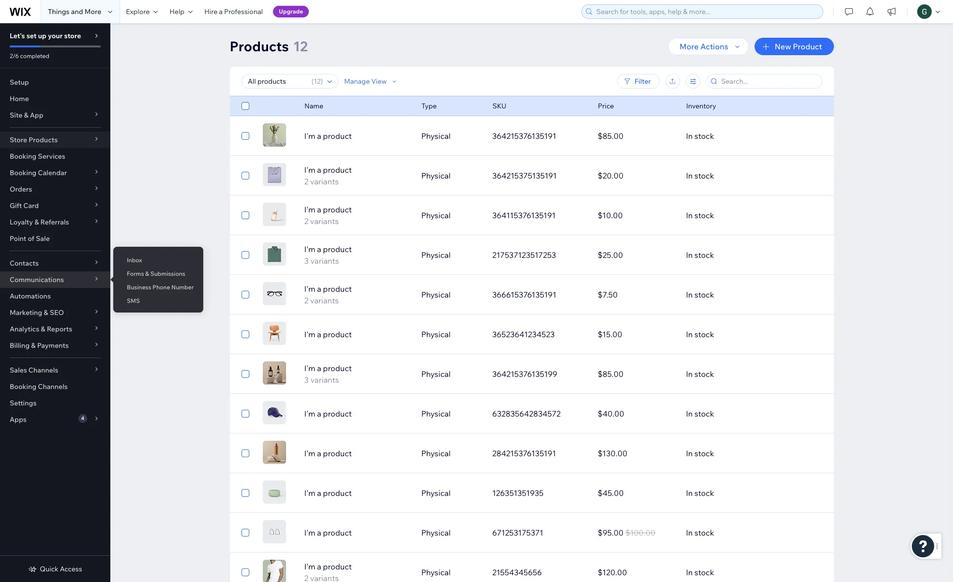 Task type: locate. For each thing, give the bounding box(es) containing it.
a
[[219, 7, 223, 16], [317, 131, 321, 141], [317, 165, 321, 175], [317, 205, 321, 215], [317, 245, 321, 254], [317, 284, 321, 294], [317, 330, 321, 339], [317, 364, 321, 373], [317, 409, 321, 419], [317, 449, 321, 459], [317, 489, 321, 498], [317, 528, 321, 538], [317, 562, 321, 572]]

4 in from the top
[[686, 250, 693, 260]]

$120.00
[[598, 568, 627, 578]]

3 i'm a product from the top
[[304, 409, 352, 419]]

0 vertical spatial $85.00
[[598, 131, 624, 141]]

6 in stock from the top
[[686, 330, 714, 339]]

channels up booking channels
[[28, 366, 58, 375]]

3 i'm from the top
[[304, 205, 315, 215]]

store
[[64, 31, 81, 40]]

stock for 364215376135191
[[695, 131, 714, 141]]

in for 632835642834572
[[686, 409, 693, 419]]

contacts button
[[0, 255, 110, 272]]

7 physical link from the top
[[416, 363, 487, 386]]

7 in stock from the top
[[686, 369, 714, 379]]

marketing
[[10, 308, 42, 317]]

i'm a product
[[304, 131, 352, 141], [304, 330, 352, 339], [304, 409, 352, 419], [304, 449, 352, 459], [304, 489, 352, 498], [304, 528, 352, 538], [304, 562, 352, 572]]

i'm a product link for 671253175371
[[299, 527, 416, 539]]

1 $85.00 link from the top
[[592, 124, 680, 148]]

0 horizontal spatial more
[[85, 7, 101, 16]]

364115376135191
[[492, 211, 556, 220]]

$85.00 link
[[592, 124, 680, 148], [592, 363, 680, 386]]

1 vertical spatial $85.00
[[598, 369, 624, 379]]

apps
[[10, 415, 27, 424]]

upgrade button
[[273, 6, 309, 17]]

1 vertical spatial 3
[[304, 375, 309, 385]]

0 vertical spatial 2
[[304, 177, 309, 186]]

4 stock from the top
[[695, 250, 714, 260]]

stock for 36523641234523
[[695, 330, 714, 339]]

4 i'm a product link from the top
[[299, 448, 416, 460]]

1 vertical spatial channels
[[38, 383, 68, 391]]

channels up settings link
[[38, 383, 68, 391]]

product
[[793, 42, 823, 51]]

364215375135191
[[492, 171, 557, 181]]

4 in stock from the top
[[686, 250, 714, 260]]

physical
[[421, 131, 451, 141], [421, 171, 451, 181], [421, 211, 451, 220], [421, 250, 451, 260], [421, 290, 451, 300], [421, 330, 451, 339], [421, 369, 451, 379], [421, 409, 451, 419], [421, 449, 451, 459], [421, 489, 451, 498], [421, 528, 451, 538], [421, 568, 451, 578]]

settings link
[[0, 395, 110, 412]]

1 3 from the top
[[304, 256, 309, 266]]

12 in stock link from the top
[[680, 561, 786, 583]]

$20.00
[[598, 171, 624, 181]]

analytics
[[10, 325, 39, 334]]

2 physical from the top
[[421, 171, 451, 181]]

& for forms
[[145, 270, 149, 277]]

i'm a product link for 284215376135191
[[299, 448, 416, 460]]

1 2 from the top
[[304, 177, 309, 186]]

12 for products 12
[[293, 38, 308, 55]]

364215375135191 link
[[487, 164, 592, 187]]

more inside popup button
[[680, 42, 699, 51]]

up
[[38, 31, 46, 40]]

i'm a product for 364215376135191
[[304, 131, 352, 141]]

2 i'm a product 2 variants from the top
[[304, 205, 352, 226]]

physical link for 217537123517253
[[416, 244, 487, 267]]

3 in stock from the top
[[686, 211, 714, 220]]

5 stock from the top
[[695, 290, 714, 300]]

i'm a product 2 variants for 364115376135191
[[304, 205, 352, 226]]

channels for sales channels
[[28, 366, 58, 375]]

2 vertical spatial booking
[[10, 383, 36, 391]]

store products
[[10, 136, 58, 144]]

5 in from the top
[[686, 290, 693, 300]]

2 for 366615376135191
[[304, 296, 309, 306]]

channels inside popup button
[[28, 366, 58, 375]]

& for marketing
[[44, 308, 48, 317]]

1 vertical spatial more
[[680, 42, 699, 51]]

& for loyalty
[[34, 218, 39, 227]]

$40.00
[[598, 409, 625, 419]]

10 physical from the top
[[421, 489, 451, 498]]

1 horizontal spatial more
[[680, 42, 699, 51]]

1 i'm a product link from the top
[[299, 130, 416, 142]]

booking
[[10, 152, 36, 161], [10, 169, 36, 177], [10, 383, 36, 391]]

in stock link for 364215376135191
[[680, 124, 786, 148]]

2 $85.00 from the top
[[598, 369, 624, 379]]

Search... field
[[718, 75, 819, 88]]

& left seo
[[44, 308, 48, 317]]

products down the professional
[[230, 38, 289, 55]]

8 in from the top
[[686, 409, 693, 419]]

in for 364215376135199
[[686, 369, 693, 379]]

products 12
[[230, 38, 308, 55]]

2
[[304, 177, 309, 186], [304, 216, 309, 226], [304, 296, 309, 306]]

2 for 364115376135191
[[304, 216, 309, 226]]

$85.00 down price
[[598, 131, 624, 141]]

11 physical from the top
[[421, 528, 451, 538]]

forms & submissions
[[127, 270, 185, 277]]

access
[[60, 565, 82, 574]]

12 physical link from the top
[[416, 561, 487, 583]]

quick access button
[[28, 565, 82, 574]]

10 physical link from the top
[[416, 482, 487, 505]]

in stock
[[686, 131, 714, 141], [686, 171, 714, 181], [686, 211, 714, 220], [686, 250, 714, 260], [686, 290, 714, 300], [686, 330, 714, 339], [686, 369, 714, 379], [686, 409, 714, 419], [686, 449, 714, 459], [686, 489, 714, 498], [686, 528, 714, 538], [686, 568, 714, 578]]

booking inside popup button
[[10, 169, 36, 177]]

3 2 from the top
[[304, 296, 309, 306]]

help
[[170, 7, 185, 16]]

channels for booking channels
[[38, 383, 68, 391]]

2 vertical spatial 2
[[304, 296, 309, 306]]

$85.00 link down $15.00 link
[[592, 363, 680, 386]]

i'm a product link for 632835642834572
[[299, 408, 416, 420]]

number
[[171, 284, 194, 291]]

2 in stock from the top
[[686, 171, 714, 181]]

21554345656 link
[[487, 561, 592, 583]]

5 in stock link from the top
[[680, 283, 786, 307]]

632835642834572
[[492, 409, 561, 419]]

10 in stock from the top
[[686, 489, 714, 498]]

loyalty & referrals button
[[0, 214, 110, 231]]

6 i'm a product link from the top
[[299, 527, 416, 539]]

2 i'm a product from the top
[[304, 330, 352, 339]]

gift card
[[10, 201, 39, 210]]

9 in stock link from the top
[[680, 442, 786, 465]]

analytics & reports button
[[0, 321, 110, 338]]

3 in stock link from the top
[[680, 204, 786, 227]]

9 physical from the top
[[421, 449, 451, 459]]

1 vertical spatial 12
[[314, 77, 321, 86]]

settings
[[10, 399, 37, 408]]

more
[[85, 7, 101, 16], [680, 42, 699, 51]]

products
[[230, 38, 289, 55], [29, 136, 58, 144]]

5 physical link from the top
[[416, 283, 487, 307]]

0 vertical spatial i'm a product 3 variants
[[304, 245, 352, 266]]

0 vertical spatial channels
[[28, 366, 58, 375]]

10 in from the top
[[686, 489, 693, 498]]

1 i'm a product from the top
[[304, 131, 352, 141]]

phone
[[153, 284, 170, 291]]

7 i'm a product link from the top
[[299, 561, 416, 583]]

booking for booking services
[[10, 152, 36, 161]]

11 in stock link from the top
[[680, 522, 786, 545]]

2 for 364215375135191
[[304, 177, 309, 186]]

& inside dropdown button
[[24, 111, 28, 120]]

in stock link
[[680, 124, 786, 148], [680, 164, 786, 187], [680, 204, 786, 227], [680, 244, 786, 267], [680, 283, 786, 307], [680, 323, 786, 346], [680, 363, 786, 386], [680, 402, 786, 426], [680, 442, 786, 465], [680, 482, 786, 505], [680, 522, 786, 545], [680, 561, 786, 583]]

2 in stock link from the top
[[680, 164, 786, 187]]

& right the forms
[[145, 270, 149, 277]]

reports
[[47, 325, 72, 334]]

&
[[24, 111, 28, 120], [34, 218, 39, 227], [145, 270, 149, 277], [44, 308, 48, 317], [41, 325, 45, 334], [31, 341, 36, 350]]

7 stock from the top
[[695, 369, 714, 379]]

9 in stock from the top
[[686, 449, 714, 459]]

5 i'm a product from the top
[[304, 489, 352, 498]]

stock for 217537123517253
[[695, 250, 714, 260]]

2 $85.00 link from the top
[[592, 363, 680, 386]]

11 product from the top
[[323, 528, 352, 538]]

$85.00
[[598, 131, 624, 141], [598, 369, 624, 379]]

11 stock from the top
[[695, 528, 714, 538]]

$25.00 link
[[592, 244, 680, 267]]

sms
[[127, 297, 140, 305]]

point
[[10, 234, 26, 243]]

None checkbox
[[241, 100, 249, 112], [241, 130, 249, 142], [241, 170, 249, 182], [241, 210, 249, 221], [241, 249, 249, 261], [241, 289, 249, 301], [241, 408, 249, 420], [241, 448, 249, 460], [241, 100, 249, 112], [241, 130, 249, 142], [241, 170, 249, 182], [241, 210, 249, 221], [241, 249, 249, 261], [241, 289, 249, 301], [241, 408, 249, 420], [241, 448, 249, 460]]

( 12 )
[[311, 77, 323, 86]]

1 horizontal spatial 12
[[314, 77, 321, 86]]

1 vertical spatial i'm a product 3 variants
[[304, 364, 352, 385]]

physical for 364215376135199
[[421, 369, 451, 379]]

7 in stock link from the top
[[680, 363, 786, 386]]

in stock for 217537123517253
[[686, 250, 714, 260]]

& left reports
[[41, 325, 45, 334]]

& right site at the top left
[[24, 111, 28, 120]]

1 horizontal spatial products
[[230, 38, 289, 55]]

2 in from the top
[[686, 171, 693, 181]]

variants for 364215375135191
[[310, 177, 339, 186]]

4 physical from the top
[[421, 250, 451, 260]]

physical link for 364215376135199
[[416, 363, 487, 386]]

11 in from the top
[[686, 528, 693, 538]]

in stock link for 284215376135191
[[680, 442, 786, 465]]

0 vertical spatial $85.00 link
[[592, 124, 680, 148]]

booking up settings
[[10, 383, 36, 391]]

12 product from the top
[[323, 562, 352, 572]]

3 booking from the top
[[10, 383, 36, 391]]

12 in stock from the top
[[686, 568, 714, 578]]

364215376135199 link
[[487, 363, 592, 386]]

12 down upgrade button
[[293, 38, 308, 55]]

None checkbox
[[241, 329, 249, 340], [241, 369, 249, 380], [241, 488, 249, 499], [241, 527, 249, 539], [241, 567, 249, 579], [241, 329, 249, 340], [241, 369, 249, 380], [241, 488, 249, 499], [241, 527, 249, 539], [241, 567, 249, 579]]

sidebar element
[[0, 23, 110, 583]]

4 in stock link from the top
[[680, 244, 786, 267]]

2 3 from the top
[[304, 375, 309, 385]]

6 physical from the top
[[421, 330, 451, 339]]

6 physical link from the top
[[416, 323, 487, 346]]

booking up orders
[[10, 169, 36, 177]]

i'm a product link for 36523641234523
[[299, 329, 416, 340]]

calendar
[[38, 169, 67, 177]]

booking calendar button
[[0, 165, 110, 181]]

more left actions
[[680, 42, 699, 51]]

physical for 364115376135191
[[421, 211, 451, 220]]

home link
[[0, 91, 110, 107]]

& for analytics
[[41, 325, 45, 334]]

3 i'm a product 2 variants from the top
[[304, 284, 352, 306]]

$85.00 for 364215376135199
[[598, 369, 624, 379]]

0 vertical spatial products
[[230, 38, 289, 55]]

8 i'm from the top
[[304, 409, 315, 419]]

in stock link for 364215375135191
[[680, 164, 786, 187]]

i'm a product link for 126351351935
[[299, 488, 416, 499]]

in stock for 364215375135191
[[686, 171, 714, 181]]

in stock for 21554345656
[[686, 568, 714, 578]]

$85.00 up $40.00
[[598, 369, 624, 379]]

in stock link for 366615376135191
[[680, 283, 786, 307]]

filter
[[635, 77, 651, 86]]

2 booking from the top
[[10, 169, 36, 177]]

9 stock from the top
[[695, 449, 714, 459]]

1 vertical spatial $85.00 link
[[592, 363, 680, 386]]

0 vertical spatial more
[[85, 7, 101, 16]]

hire a professional link
[[199, 0, 269, 23]]

1 booking from the top
[[10, 152, 36, 161]]

4 i'm from the top
[[304, 245, 315, 254]]

12 up name
[[314, 77, 321, 86]]

physical for 671253175371
[[421, 528, 451, 538]]

in stock for 36523641234523
[[686, 330, 714, 339]]

1 vertical spatial booking
[[10, 169, 36, 177]]

0 vertical spatial i'm a product 2 variants
[[304, 165, 352, 186]]

1 vertical spatial i'm a product 2 variants
[[304, 205, 352, 226]]

$85.00 link for 364215376135199
[[592, 363, 680, 386]]

5 in stock from the top
[[686, 290, 714, 300]]

9 physical link from the top
[[416, 442, 487, 465]]

booking down store
[[10, 152, 36, 161]]

billing & payments button
[[0, 338, 110, 354]]

manage view
[[344, 77, 387, 86]]

in stock link for 36523641234523
[[680, 323, 786, 346]]

1 i'm a product 3 variants from the top
[[304, 245, 352, 266]]

store
[[10, 136, 27, 144]]

products up booking services
[[29, 136, 58, 144]]

2 i'm a product link from the top
[[299, 329, 416, 340]]

1 vertical spatial products
[[29, 136, 58, 144]]

business
[[127, 284, 151, 291]]

physical link for 364215375135191
[[416, 164, 487, 187]]

36523641234523
[[492, 330, 555, 339]]

4
[[81, 415, 84, 422]]

0 vertical spatial booking
[[10, 152, 36, 161]]

physical link for 671253175371
[[416, 522, 487, 545]]

366615376135191
[[492, 290, 557, 300]]

12 for ( 12 )
[[314, 77, 321, 86]]

8 physical from the top
[[421, 409, 451, 419]]

3 stock from the top
[[695, 211, 714, 220]]

variants for 364115376135191
[[310, 216, 339, 226]]

booking for booking channels
[[10, 383, 36, 391]]

12 in from the top
[[686, 568, 693, 578]]

12 stock from the top
[[695, 568, 714, 578]]

1 in from the top
[[686, 131, 693, 141]]

& right the billing
[[31, 341, 36, 350]]

$95.00
[[598, 528, 624, 538]]

6 i'm from the top
[[304, 330, 315, 339]]

3 product from the top
[[323, 205, 352, 215]]

& right loyalty
[[34, 218, 39, 227]]

more right and
[[85, 7, 101, 16]]

$85.00 link up $20.00 link
[[592, 124, 680, 148]]

in stock for 632835642834572
[[686, 409, 714, 419]]

i'm a product 3 variants
[[304, 245, 352, 266], [304, 364, 352, 385]]

6 in from the top
[[686, 330, 693, 339]]

stock for 364115376135191
[[695, 211, 714, 220]]

6 in stock link from the top
[[680, 323, 786, 346]]

1 $85.00 from the top
[[598, 131, 624, 141]]

booking channels
[[10, 383, 68, 391]]

3
[[304, 256, 309, 266], [304, 375, 309, 385]]

in
[[686, 131, 693, 141], [686, 171, 693, 181], [686, 211, 693, 220], [686, 250, 693, 260], [686, 290, 693, 300], [686, 330, 693, 339], [686, 369, 693, 379], [686, 409, 693, 419], [686, 449, 693, 459], [686, 489, 693, 498], [686, 528, 693, 538], [686, 568, 693, 578]]

0 horizontal spatial products
[[29, 136, 58, 144]]

1 stock from the top
[[695, 131, 714, 141]]

in for 366615376135191
[[686, 290, 693, 300]]

product
[[323, 131, 352, 141], [323, 165, 352, 175], [323, 205, 352, 215], [323, 245, 352, 254], [323, 284, 352, 294], [323, 330, 352, 339], [323, 364, 352, 373], [323, 409, 352, 419], [323, 449, 352, 459], [323, 489, 352, 498], [323, 528, 352, 538], [323, 562, 352, 572]]

8 stock from the top
[[695, 409, 714, 419]]

2 vertical spatial i'm a product 2 variants
[[304, 284, 352, 306]]

0 horizontal spatial 12
[[293, 38, 308, 55]]

physical link for 364115376135191
[[416, 204, 487, 227]]

4 i'm a product from the top
[[304, 449, 352, 459]]

1 physical from the top
[[421, 131, 451, 141]]

physical link for 126351351935
[[416, 482, 487, 505]]

variants
[[310, 177, 339, 186], [310, 216, 339, 226], [311, 256, 339, 266], [310, 296, 339, 306], [311, 375, 339, 385]]

Unsaved view field
[[245, 75, 309, 88]]

more actions
[[680, 42, 729, 51]]

126351351935
[[492, 489, 544, 498]]

stock for 21554345656
[[695, 568, 714, 578]]

setup
[[10, 78, 29, 87]]

variants for 364215376135199
[[311, 375, 339, 385]]

9 in from the top
[[686, 449, 693, 459]]

8 in stock link from the top
[[680, 402, 786, 426]]

i'm a product 3 variants for 364215376135199
[[304, 364, 352, 385]]

1 vertical spatial 2
[[304, 216, 309, 226]]

3 physical from the top
[[421, 211, 451, 220]]

0 vertical spatial 3
[[304, 256, 309, 266]]

quick access
[[40, 565, 82, 574]]

7 product from the top
[[323, 364, 352, 373]]

physical for 126351351935
[[421, 489, 451, 498]]

1 physical link from the top
[[416, 124, 487, 148]]

1 i'm from the top
[[304, 131, 315, 141]]

2 2 from the top
[[304, 216, 309, 226]]

in stock link for 126351351935
[[680, 482, 786, 505]]

in stock link for 364115376135191
[[680, 204, 786, 227]]

physical link for 632835642834572
[[416, 402, 487, 426]]

364215376135191 link
[[487, 124, 592, 148]]

3 in from the top
[[686, 211, 693, 220]]

$45.00
[[598, 489, 624, 498]]

filter button
[[617, 74, 660, 89]]

(
[[311, 77, 314, 86]]

364115376135191 link
[[487, 204, 592, 227]]

10 i'm from the top
[[304, 489, 315, 498]]

5 physical from the top
[[421, 290, 451, 300]]

& inside "popup button"
[[44, 308, 48, 317]]

0 vertical spatial 12
[[293, 38, 308, 55]]



Task type: vqa. For each thing, say whether or not it's contained in the screenshot.


Task type: describe. For each thing, give the bounding box(es) containing it.
of
[[28, 234, 34, 243]]

site
[[10, 111, 22, 120]]

view
[[371, 77, 387, 86]]

billing
[[10, 341, 30, 350]]

help button
[[164, 0, 199, 23]]

$130.00 link
[[592, 442, 680, 465]]

more actions button
[[668, 38, 749, 55]]

$40.00 link
[[592, 402, 680, 426]]

$130.00
[[598, 449, 628, 459]]

communications
[[10, 276, 64, 284]]

in for 364115376135191
[[686, 211, 693, 220]]

let's
[[10, 31, 25, 40]]

manage
[[344, 77, 370, 86]]

$7.50
[[598, 290, 618, 300]]

stock for 671253175371
[[695, 528, 714, 538]]

$15.00
[[598, 330, 623, 339]]

stock for 126351351935
[[695, 489, 714, 498]]

in stock link for 364215376135199
[[680, 363, 786, 386]]

2/6
[[10, 52, 19, 60]]

your
[[48, 31, 63, 40]]

things
[[48, 7, 70, 16]]

217537123517253
[[492, 250, 556, 260]]

364215376135191
[[492, 131, 557, 141]]

671253175371
[[492, 528, 544, 538]]

in stock for 366615376135191
[[686, 290, 714, 300]]

sales channels button
[[0, 362, 110, 379]]

in stock link for 21554345656
[[680, 561, 786, 583]]

orders button
[[0, 181, 110, 198]]

physical link for 366615376135191
[[416, 283, 487, 307]]

point of sale
[[10, 234, 50, 243]]

2 i'm from the top
[[304, 165, 315, 175]]

9 i'm from the top
[[304, 449, 315, 459]]

gift
[[10, 201, 22, 210]]

$10.00
[[598, 211, 623, 220]]

5 product from the top
[[323, 284, 352, 294]]

i'm a product link for 21554345656
[[299, 561, 416, 583]]

physical link for 36523641234523
[[416, 323, 487, 346]]

i'm a product 3 variants for 217537123517253
[[304, 245, 352, 266]]

completed
[[20, 52, 49, 60]]

name
[[304, 102, 323, 110]]

sales channels
[[10, 366, 58, 375]]

5 i'm from the top
[[304, 284, 315, 294]]

$85.00 link for 364215376135191
[[592, 124, 680, 148]]

in stock link for 671253175371
[[680, 522, 786, 545]]

i'm a product 2 variants for 366615376135191
[[304, 284, 352, 306]]

6 product from the top
[[323, 330, 352, 339]]

2/6 completed
[[10, 52, 49, 60]]

in for 217537123517253
[[686, 250, 693, 260]]

12 i'm from the top
[[304, 562, 315, 572]]

3 for 217537123517253
[[304, 256, 309, 266]]

$20.00 link
[[592, 164, 680, 187]]

let's set up your store
[[10, 31, 81, 40]]

i'm a product link for 364215376135191
[[299, 130, 416, 142]]

$7.50 link
[[592, 283, 680, 307]]

hire a professional
[[204, 7, 263, 16]]

physical for 284215376135191
[[421, 449, 451, 459]]

in stock for 364115376135191
[[686, 211, 714, 220]]

$85.00 for 364215376135191
[[598, 131, 624, 141]]

physical link for 21554345656
[[416, 561, 487, 583]]

in stock for 284215376135191
[[686, 449, 714, 459]]

actions
[[701, 42, 729, 51]]

booking for booking calendar
[[10, 169, 36, 177]]

physical for 21554345656
[[421, 568, 451, 578]]

physical for 366615376135191
[[421, 290, 451, 300]]

setup link
[[0, 74, 110, 91]]

sales
[[10, 366, 27, 375]]

site & app
[[10, 111, 43, 120]]

8 product from the top
[[323, 409, 352, 419]]

i'm a product for 632835642834572
[[304, 409, 352, 419]]

in stock for 364215376135199
[[686, 369, 714, 379]]

i'm a product for 671253175371
[[304, 528, 352, 538]]

stock for 364215376135199
[[695, 369, 714, 379]]

in for 364215376135191
[[686, 131, 693, 141]]

point of sale link
[[0, 231, 110, 247]]

stock for 632835642834572
[[695, 409, 714, 419]]

business phone number link
[[113, 279, 204, 296]]

217537123517253 link
[[487, 244, 592, 267]]

physical for 364215376135191
[[421, 131, 451, 141]]

7 i'm a product from the top
[[304, 562, 352, 572]]

variants for 217537123517253
[[311, 256, 339, 266]]

i'm a product for 284215376135191
[[304, 449, 352, 459]]

11 i'm from the top
[[304, 528, 315, 538]]

app
[[30, 111, 43, 120]]

physical link for 284215376135191
[[416, 442, 487, 465]]

orders
[[10, 185, 32, 194]]

home
[[10, 94, 29, 103]]

store products button
[[0, 132, 110, 148]]

in stock for 126351351935
[[686, 489, 714, 498]]

loyalty
[[10, 218, 33, 227]]

price
[[598, 102, 614, 110]]

physical link for 364215376135191
[[416, 124, 487, 148]]

physical for 217537123517253
[[421, 250, 451, 260]]

in for 36523641234523
[[686, 330, 693, 339]]

in stock link for 632835642834572
[[680, 402, 786, 426]]

stock for 366615376135191
[[695, 290, 714, 300]]

automations
[[10, 292, 51, 301]]

variants for 366615376135191
[[310, 296, 339, 306]]

$95.00 $100.00
[[598, 528, 656, 538]]

and
[[71, 7, 83, 16]]

hire
[[204, 7, 218, 16]]

seo
[[50, 308, 64, 317]]

in for 21554345656
[[686, 568, 693, 578]]

sku
[[492, 102, 506, 110]]

3 for 364215376135199
[[304, 375, 309, 385]]

i'm a product 2 variants for 364215375135191
[[304, 165, 352, 186]]

9 product from the top
[[323, 449, 352, 459]]

in for 126351351935
[[686, 489, 693, 498]]

& for billing
[[31, 341, 36, 350]]

sale
[[36, 234, 50, 243]]

7 i'm from the top
[[304, 364, 315, 373]]

physical for 36523641234523
[[421, 330, 451, 339]]

loyalty & referrals
[[10, 218, 69, 227]]

stock for 284215376135191
[[695, 449, 714, 459]]

632835642834572 link
[[487, 402, 592, 426]]

booking services
[[10, 152, 65, 161]]

i'm a product for 126351351935
[[304, 489, 352, 498]]

36523641234523 link
[[487, 323, 592, 346]]

671253175371 link
[[487, 522, 592, 545]]

type
[[421, 102, 437, 110]]

quick
[[40, 565, 58, 574]]

126351351935 link
[[487, 482, 592, 505]]

Search for tools, apps, help & more... field
[[594, 5, 820, 18]]

stock for 364215375135191
[[695, 171, 714, 181]]

in stock for 671253175371
[[686, 528, 714, 538]]

products inside store products dropdown button
[[29, 136, 58, 144]]

physical for 632835642834572
[[421, 409, 451, 419]]

explore
[[126, 7, 150, 16]]

$100.00
[[626, 528, 656, 538]]

in stock link for 217537123517253
[[680, 244, 786, 267]]

4 product from the top
[[323, 245, 352, 254]]

1 product from the top
[[323, 131, 352, 141]]

in stock for 364215376135191
[[686, 131, 714, 141]]

inbox link
[[113, 252, 204, 269]]

contacts
[[10, 259, 39, 268]]

2 product from the top
[[323, 165, 352, 175]]

referrals
[[40, 218, 69, 227]]

professional
[[224, 7, 263, 16]]

$120.00 link
[[592, 561, 680, 583]]

in for 284215376135191
[[686, 449, 693, 459]]

booking calendar
[[10, 169, 67, 177]]

& for site
[[24, 111, 28, 120]]

10 product from the top
[[323, 489, 352, 498]]

)
[[321, 77, 323, 86]]

physical for 364215375135191
[[421, 171, 451, 181]]

communications button
[[0, 272, 110, 288]]



